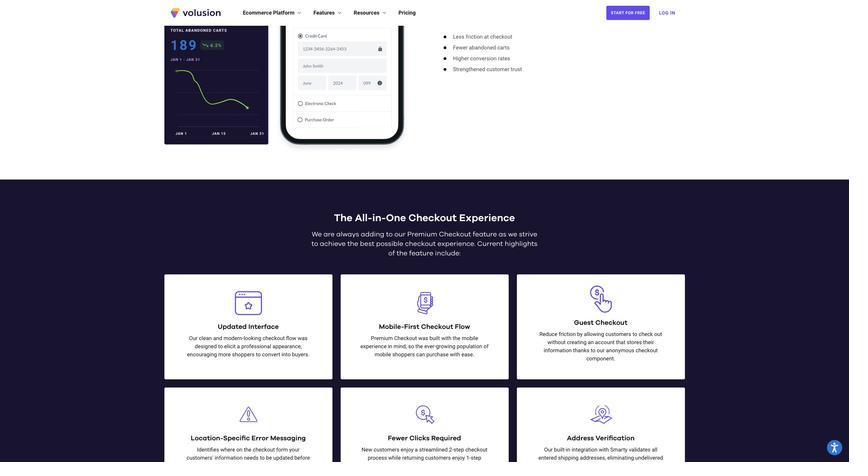 Task type: locate. For each thing, give the bounding box(es) containing it.
1 horizontal spatial are
[[490, 6, 498, 13]]

1 vertical spatial of
[[388, 250, 395, 257]]

1 horizontal spatial a
[[415, 447, 418, 453]]

0 horizontal spatial of
[[388, 250, 395, 257]]

customers inside reduce friction by allowing customers to check out without creating an account that stores their information thanks to our anonymous checkout component.
[[606, 331, 631, 338]]

guest checkout
[[574, 320, 628, 326]]

with up growing
[[441, 335, 452, 342]]

premium inside we are always adding to our premium checkout feature as we strive to achieve the best possible checkout experience. current highlights of the feature include:
[[407, 231, 437, 238]]

0 vertical spatial customers
[[606, 331, 631, 338]]

1 vertical spatial enjoy
[[452, 455, 465, 461]]

0 vertical spatial enjoy
[[401, 447, 414, 453]]

shoppers inside our clean and modern-looking checkout flow was designed to elicit a professional appearance, encouraging more shoppers to convert into buyers.
[[232, 351, 255, 358]]

to down we
[[312, 241, 318, 247]]

1 vertical spatial our
[[544, 447, 553, 453]]

fewer up while
[[388, 435, 408, 442]]

1 vertical spatial premium
[[407, 231, 437, 238]]

1 horizontal spatial of
[[484, 343, 489, 350]]

for
[[468, 15, 475, 21]]

0 horizontal spatial their
[[477, 15, 487, 21]]

our up component.
[[597, 347, 605, 354]]

to right upgrading
[[597, 6, 602, 13]]

1 horizontal spatial in
[[566, 447, 570, 453]]

1 horizontal spatial our
[[544, 447, 553, 453]]

feature left include:
[[409, 250, 433, 257]]

2 horizontal spatial of
[[565, 6, 570, 13]]

experience inside volusion merchants are already seeing the benefits of upgrading to the premium checkout experience for their stores, including:
[[441, 15, 467, 21]]

0 vertical spatial experience
[[441, 15, 467, 21]]

start
[[611, 11, 624, 15]]

checkout inside identifies where on the checkout form your customers' information needs to be updated befor
[[253, 447, 275, 453]]

experience down the volusion
[[441, 15, 467, 21]]

shoppers inside 'premium checkout was built with the mobile experience in mind, so the ever-growing population of mobile shoppers can purchase with ease.'
[[393, 351, 415, 358]]

with down address verification
[[599, 447, 609, 453]]

in left mind, at the bottom left
[[388, 343, 392, 350]]

in up 'shipping'
[[566, 447, 570, 453]]

enjoy down step
[[452, 455, 465, 461]]

1 vertical spatial experience
[[361, 343, 387, 350]]

friction inside reduce friction by allowing customers to check out without creating an account that stores their information thanks to our anonymous checkout component.
[[559, 331, 576, 338]]

shoppers down mind, at the bottom left
[[393, 351, 415, 358]]

check
[[639, 331, 653, 338]]

2 vertical spatial with
[[599, 447, 609, 453]]

enjoy up returning
[[401, 447, 414, 453]]

less friction at checkout
[[453, 34, 512, 40]]

with inside our built-in integration with smarty validates all entered shipping addresses, eliminating undelivere
[[599, 447, 609, 453]]

checkout down interface
[[263, 335, 285, 342]]

0 vertical spatial information
[[544, 347, 572, 354]]

0 horizontal spatial premium
[[371, 335, 393, 342]]

be
[[266, 455, 272, 461]]

0 vertical spatial premium
[[612, 6, 634, 13]]

our inside we are always adding to our premium checkout feature as we strive to achieve the best possible checkout experience. current highlights of the feature include:
[[395, 231, 406, 238]]

of right benefits
[[565, 6, 570, 13]]

mobile up population at the right of the page
[[462, 335, 478, 342]]

0 vertical spatial with
[[441, 335, 452, 342]]

2 was from the left
[[418, 335, 428, 342]]

our inside our clean and modern-looking checkout flow was designed to elicit a professional appearance, encouraging more shoppers to convert into buyers.
[[189, 335, 198, 342]]

premium left the free
[[612, 6, 634, 13]]

to down and
[[218, 343, 223, 350]]

out
[[655, 331, 662, 338]]

checkout
[[635, 6, 658, 13], [409, 213, 457, 223], [439, 231, 471, 238], [596, 320, 628, 326], [421, 324, 453, 330], [394, 335, 417, 342]]

mobile
[[462, 335, 478, 342], [375, 351, 391, 358]]

the right on
[[244, 447, 252, 453]]

start for free link
[[607, 6, 650, 20]]

higher
[[453, 55, 469, 62]]

to left 'be' at the left of page
[[260, 455, 265, 461]]

1 vertical spatial feature
[[409, 250, 433, 257]]

information down the where
[[215, 455, 243, 461]]

the all-in-one checkout experience
[[334, 213, 515, 223]]

of right population at the right of the page
[[484, 343, 489, 350]]

1 horizontal spatial information
[[544, 347, 572, 354]]

are up achieve
[[324, 231, 335, 238]]

with
[[441, 335, 452, 342], [450, 351, 460, 358], [599, 447, 609, 453]]

needs
[[244, 455, 259, 461]]

checkout up we are always adding to our premium checkout feature as we strive to achieve the best possible checkout experience. current highlights of the feature include:
[[409, 213, 457, 223]]

feature up current
[[473, 231, 497, 238]]

address verification
[[567, 435, 635, 442]]

their down check
[[643, 339, 654, 346]]

0 horizontal spatial friction
[[466, 34, 483, 40]]

0 vertical spatial their
[[477, 15, 487, 21]]

designed
[[195, 343, 217, 350]]

checkout down the all-in-one checkout experience
[[405, 241, 436, 247]]

identifies where on the checkout form your customers' information needs to be updated befor
[[187, 447, 310, 462]]

the down flow
[[453, 335, 461, 342]]

our
[[189, 335, 198, 342], [544, 447, 553, 453]]

already
[[499, 6, 517, 13]]

features
[[314, 9, 335, 16]]

1 horizontal spatial shoppers
[[393, 351, 415, 358]]

2 vertical spatial customers
[[425, 455, 451, 461]]

1 vertical spatial in
[[566, 447, 570, 453]]

1 horizontal spatial feature
[[473, 231, 497, 238]]

addresses,
[[580, 455, 606, 461]]

1 vertical spatial their
[[643, 339, 654, 346]]

address
[[567, 435, 594, 442]]

0 horizontal spatial customers
[[374, 447, 400, 453]]

best
[[360, 241, 375, 247]]

at
[[484, 34, 489, 40]]

1 horizontal spatial their
[[643, 339, 654, 346]]

modern-
[[224, 335, 244, 342]]

friction up "creating"
[[559, 331, 576, 338]]

checkout inside reduce friction by allowing customers to check out without creating an account that stores their information thanks to our anonymous checkout component.
[[636, 347, 658, 354]]

was
[[298, 335, 308, 342], [418, 335, 428, 342]]

the inside identifies where on the checkout form your customers' information needs to be updated befor
[[244, 447, 252, 453]]

1 vertical spatial are
[[324, 231, 335, 238]]

so
[[408, 343, 414, 350]]

premium inside 'premium checkout was built with the mobile experience in mind, so the ever-growing population of mobile shoppers can purchase with ease.'
[[371, 335, 393, 342]]

checkout right for
[[635, 6, 658, 13]]

messaging
[[270, 435, 306, 442]]

customers up that in the right bottom of the page
[[606, 331, 631, 338]]

checkout inside we are always adding to our premium checkout feature as we strive to achieve the best possible checkout experience. current highlights of the feature include:
[[405, 241, 436, 247]]

fewer for fewer clicks required
[[388, 435, 408, 442]]

we
[[312, 231, 322, 238]]

checkout up 'experience.'
[[439, 231, 471, 238]]

0 vertical spatial in
[[388, 343, 392, 350]]

customers down streamlined
[[425, 455, 451, 461]]

checkout down 'stores'
[[636, 347, 658, 354]]

information down without
[[544, 347, 572, 354]]

0 horizontal spatial fewer
[[388, 435, 408, 442]]

enjoy
[[401, 447, 414, 453], [452, 455, 465, 461]]

1 horizontal spatial customers
[[425, 455, 451, 461]]

1 horizontal spatial friction
[[559, 331, 576, 338]]

our inside reduce friction by allowing customers to check out without creating an account that stores their information thanks to our anonymous checkout component.
[[597, 347, 605, 354]]

experience down mobile-
[[361, 343, 387, 350]]

1 horizontal spatial mobile
[[462, 335, 478, 342]]

mobile down mobile-
[[375, 351, 391, 358]]

0 horizontal spatial shoppers
[[232, 351, 255, 358]]

1 horizontal spatial fewer
[[453, 44, 468, 51]]

0 horizontal spatial experience
[[361, 343, 387, 350]]

experience inside 'premium checkout was built with the mobile experience in mind, so the ever-growing population of mobile shoppers can purchase with ease.'
[[361, 343, 387, 350]]

experience.
[[438, 241, 476, 247]]

premium down the all-in-one checkout experience
[[407, 231, 437, 238]]

our up possible
[[395, 231, 406, 238]]

1 horizontal spatial enjoy
[[452, 455, 465, 461]]

professional
[[241, 343, 271, 350]]

their down merchants
[[477, 15, 487, 21]]

0 vertical spatial fewer
[[453, 44, 468, 51]]

checkout inside we are always adding to our premium checkout feature as we strive to achieve the best possible checkout experience. current highlights of the feature include:
[[439, 231, 471, 238]]

of down possible
[[388, 250, 395, 257]]

thanks
[[573, 347, 590, 354]]

pricing
[[399, 9, 416, 16]]

including:
[[506, 15, 529, 21]]

guest
[[574, 320, 594, 326]]

0 vertical spatial feature
[[473, 231, 497, 238]]

0 horizontal spatial information
[[215, 455, 243, 461]]

purchase
[[426, 351, 449, 358]]

with down growing
[[450, 351, 460, 358]]

free
[[635, 11, 645, 15]]

anonymous
[[606, 347, 635, 354]]

2 horizontal spatial premium
[[612, 6, 634, 13]]

1 vertical spatial friction
[[559, 331, 576, 338]]

where
[[221, 447, 235, 453]]

in
[[388, 343, 392, 350], [566, 447, 570, 453]]

customers
[[606, 331, 631, 338], [374, 447, 400, 453], [425, 455, 451, 461]]

0 vertical spatial of
[[565, 6, 570, 13]]

required
[[431, 435, 461, 442]]

fewer clicks required
[[388, 435, 461, 442]]

feature
[[473, 231, 497, 238], [409, 250, 433, 257]]

friction for reduce
[[559, 331, 576, 338]]

2 vertical spatial of
[[484, 343, 489, 350]]

strengthened customer trust
[[453, 66, 522, 72]]

2 horizontal spatial customers
[[606, 331, 631, 338]]

checkout up mind, at the bottom left
[[394, 335, 417, 342]]

1 vertical spatial information
[[215, 455, 243, 461]]

was inside 'premium checkout was built with the mobile experience in mind, so the ever-growing population of mobile shoppers can purchase with ease.'
[[418, 335, 428, 342]]

0 vertical spatial are
[[490, 6, 498, 13]]

a up returning
[[415, 447, 418, 453]]

location-
[[191, 435, 223, 442]]

elicit
[[224, 343, 236, 350]]

checkout up '1-' on the right bottom
[[466, 447, 488, 453]]

1 vertical spatial fewer
[[388, 435, 408, 442]]

strive
[[519, 231, 538, 238]]

more
[[218, 351, 231, 358]]

1 horizontal spatial was
[[418, 335, 428, 342]]

0 horizontal spatial in
[[388, 343, 392, 350]]

the right seeing
[[535, 6, 543, 13]]

fewer up "higher"
[[453, 44, 468, 51]]

0 vertical spatial our
[[189, 335, 198, 342]]

premium down mobile-
[[371, 335, 393, 342]]

1 shoppers from the left
[[232, 351, 255, 358]]

creating
[[567, 339, 587, 346]]

conversion
[[470, 55, 497, 62]]

0 horizontal spatial our
[[189, 335, 198, 342]]

1 horizontal spatial experience
[[441, 15, 467, 21]]

friction left at
[[466, 34, 483, 40]]

checkout up 'be' at the left of page
[[253, 447, 275, 453]]

with for mobile-first checkout flow
[[441, 335, 452, 342]]

0 horizontal spatial was
[[298, 335, 308, 342]]

checkout inside volusion merchants are already seeing the benefits of upgrading to the premium checkout experience for their stores, including:
[[635, 6, 658, 13]]

process
[[368, 455, 387, 461]]

1 horizontal spatial our
[[597, 347, 605, 354]]

features button
[[314, 9, 343, 17]]

ever-
[[424, 343, 436, 350]]

1 vertical spatial our
[[597, 347, 605, 354]]

to up 'stores'
[[633, 331, 638, 338]]

smarty
[[610, 447, 628, 453]]

information
[[544, 347, 572, 354], [215, 455, 243, 461]]

0 vertical spatial friction
[[466, 34, 483, 40]]

1 horizontal spatial premium
[[407, 231, 437, 238]]

are up stores,
[[490, 6, 498, 13]]

2 vertical spatial premium
[[371, 335, 393, 342]]

fewer
[[453, 44, 468, 51], [388, 435, 408, 442]]

our for updated interface
[[189, 335, 198, 342]]

1 vertical spatial a
[[415, 447, 418, 453]]

our inside our built-in integration with smarty validates all entered shipping addresses, eliminating undelivere
[[544, 447, 553, 453]]

0 horizontal spatial our
[[395, 231, 406, 238]]

shoppers down professional
[[232, 351, 255, 358]]

was right flow
[[298, 335, 308, 342]]

was up "ever-"
[[418, 335, 428, 342]]

2 shoppers from the left
[[393, 351, 415, 358]]

0 horizontal spatial mobile
[[375, 351, 391, 358]]

appearance,
[[273, 343, 302, 350]]

0 horizontal spatial are
[[324, 231, 335, 238]]

our for address verification
[[544, 447, 553, 453]]

0 vertical spatial our
[[395, 231, 406, 238]]

integration
[[572, 447, 598, 453]]

are inside volusion merchants are already seeing the benefits of upgrading to the premium checkout experience for their stores, including:
[[490, 6, 498, 13]]

0 vertical spatial a
[[237, 343, 240, 350]]

checkout up carts
[[490, 34, 512, 40]]

0 vertical spatial mobile
[[462, 335, 478, 342]]

our built-in integration with smarty validates all entered shipping addresses, eliminating undelivere
[[539, 447, 663, 462]]

a right 'elicit'
[[237, 343, 240, 350]]

customers up while
[[374, 447, 400, 453]]

volusion merchants are already seeing the benefits of upgrading to the premium checkout experience for their stores, including:
[[441, 6, 658, 21]]

component.
[[587, 356, 615, 362]]

with for address verification
[[599, 447, 609, 453]]

0 horizontal spatial a
[[237, 343, 240, 350]]

our left clean
[[189, 335, 198, 342]]

of inside we are always adding to our premium checkout feature as we strive to achieve the best possible checkout experience. current highlights of the feature include:
[[388, 250, 395, 257]]

1 was from the left
[[298, 335, 308, 342]]

our up entered
[[544, 447, 553, 453]]

premium inside volusion merchants are already seeing the benefits of upgrading to the premium checkout experience for their stores, including:
[[612, 6, 634, 13]]



Task type: describe. For each thing, give the bounding box(es) containing it.
in inside 'premium checkout was built with the mobile experience in mind, so the ever-growing population of mobile shoppers can purchase with ease.'
[[388, 343, 392, 350]]

strengthened
[[453, 66, 485, 72]]

merchants
[[463, 6, 489, 13]]

reduce friction by allowing customers to check out without creating an account that stores their information thanks to our anonymous checkout component.
[[540, 331, 662, 362]]

adding
[[361, 231, 384, 238]]

built-
[[554, 447, 566, 453]]

flow
[[286, 335, 296, 342]]

population
[[457, 343, 482, 350]]

convert
[[262, 351, 280, 358]]

checkout up account
[[596, 320, 628, 326]]

are inside we are always adding to our premium checkout feature as we strive to achieve the best possible checkout experience. current highlights of the feature include:
[[324, 231, 335, 238]]

fewer for fewer abandoned carts
[[453, 44, 468, 51]]

the right so
[[416, 343, 423, 350]]

checkout inside new customers enjoy a streamlined 2-step checkout process while returning customers enjoy 1-ste
[[466, 447, 488, 453]]

first
[[404, 324, 420, 330]]

returning
[[402, 455, 424, 461]]

customer
[[487, 66, 510, 72]]

entered
[[539, 455, 557, 461]]

specific
[[223, 435, 250, 442]]

to down an
[[591, 347, 596, 354]]

growing
[[436, 343, 455, 350]]

the
[[334, 213, 353, 223]]

the left start
[[603, 6, 611, 13]]

flow
[[455, 324, 470, 330]]

rates
[[498, 55, 510, 62]]

volusion
[[441, 6, 462, 13]]

checkout up built
[[421, 324, 453, 330]]

achieve
[[320, 241, 346, 247]]

identifies
[[197, 447, 219, 453]]

information inside reduce friction by allowing customers to check out without creating an account that stores their information thanks to our anonymous checkout component.
[[544, 347, 572, 354]]

checkout inside 'premium checkout was built with the mobile experience in mind, so the ever-growing population of mobile shoppers can purchase with ease.'
[[394, 335, 417, 342]]

start for free
[[611, 11, 645, 15]]

resources
[[354, 9, 380, 16]]

to inside identifies where on the checkout form your customers' information needs to be updated befor
[[260, 455, 265, 461]]

abandoned
[[469, 44, 496, 51]]

reduce
[[540, 331, 558, 338]]

a inside our clean and modern-looking checkout flow was designed to elicit a professional appearance, encouraging more shoppers to convert into buyers.
[[237, 343, 240, 350]]

checkout inside our clean and modern-looking checkout flow was designed to elicit a professional appearance, encouraging more shoppers to convert into buyers.
[[263, 335, 285, 342]]

updated
[[218, 324, 247, 330]]

1 vertical spatial customers
[[374, 447, 400, 453]]

1 vertical spatial with
[[450, 351, 460, 358]]

customers'
[[187, 455, 213, 461]]

trust
[[511, 66, 522, 72]]

for
[[626, 11, 634, 15]]

streamlined
[[419, 447, 448, 453]]

platform
[[273, 9, 295, 16]]

validates
[[629, 447, 651, 453]]

in
[[670, 10, 676, 16]]

clicks
[[410, 435, 430, 442]]

your
[[289, 447, 300, 453]]

include:
[[435, 250, 461, 257]]

was inside our clean and modern-looking checkout flow was designed to elicit a professional appearance, encouraging more shoppers to convert into buyers.
[[298, 335, 308, 342]]

friction for less
[[466, 34, 483, 40]]

fewer abandoned carts
[[453, 44, 510, 51]]

stores,
[[489, 15, 505, 21]]

encouraging
[[187, 351, 217, 358]]

stores
[[627, 339, 642, 346]]

premium checkout was built with the mobile experience in mind, so the ever-growing population of mobile shoppers can purchase with ease.
[[361, 335, 489, 358]]

all
[[652, 447, 658, 453]]

log in link
[[655, 5, 680, 20]]

ecommerce platform
[[243, 9, 295, 16]]

mobile-first checkout flow
[[379, 324, 470, 330]]

our clean and modern-looking checkout flow was designed to elicit a professional appearance, encouraging more shoppers to convert into buyers.
[[187, 335, 310, 358]]

a inside new customers enjoy a streamlined 2-step checkout process while returning customers enjoy 1-ste
[[415, 447, 418, 453]]

their inside volusion merchants are already seeing the benefits of upgrading to the premium checkout experience for their stores, including:
[[477, 15, 487, 21]]

to inside volusion merchants are already seeing the benefits of upgrading to the premium checkout experience for their stores, including:
[[597, 6, 602, 13]]

mobile-
[[379, 324, 404, 330]]

ecommerce
[[243, 9, 272, 16]]

one
[[386, 213, 406, 223]]

their inside reduce friction by allowing customers to check out without creating an account that stores their information thanks to our anonymous checkout component.
[[643, 339, 654, 346]]

1-
[[466, 455, 471, 461]]

verification
[[596, 435, 635, 442]]

all-
[[355, 213, 372, 223]]

benefits
[[544, 6, 564, 13]]

1 vertical spatial mobile
[[375, 351, 391, 358]]

ease.
[[462, 351, 475, 358]]

to down professional
[[256, 351, 261, 358]]

seeing
[[518, 6, 534, 13]]

in-
[[372, 213, 386, 223]]

and
[[213, 335, 222, 342]]

updated interface
[[218, 324, 279, 330]]

updated
[[273, 455, 293, 461]]

experience
[[459, 213, 515, 223]]

log
[[659, 10, 669, 16]]

the down always
[[348, 241, 358, 247]]

0 horizontal spatial feature
[[409, 250, 433, 257]]

can
[[416, 351, 425, 358]]

that
[[616, 339, 626, 346]]

without
[[548, 339, 566, 346]]

2-
[[449, 447, 454, 453]]

of inside 'premium checkout was built with the mobile experience in mind, so the ever-growing population of mobile shoppers can purchase with ease.'
[[484, 343, 489, 350]]

new customers enjoy a streamlined 2-step checkout process while returning customers enjoy 1-ste
[[362, 447, 488, 462]]

of inside volusion merchants are already seeing the benefits of upgrading to the premium checkout experience for their stores, including:
[[565, 6, 570, 13]]

new
[[362, 447, 372, 453]]

0 horizontal spatial enjoy
[[401, 447, 414, 453]]

pricing link
[[399, 9, 416, 17]]

account
[[595, 339, 615, 346]]

on
[[236, 447, 243, 453]]

the down possible
[[397, 250, 408, 257]]

allowing
[[584, 331, 604, 338]]

to up possible
[[386, 231, 393, 238]]

step
[[454, 447, 464, 453]]

information inside identifies where on the checkout form your customers' information needs to be updated befor
[[215, 455, 243, 461]]

interface
[[248, 324, 279, 330]]

in inside our built-in integration with smarty validates all entered shipping addresses, eliminating undelivere
[[566, 447, 570, 453]]

error
[[252, 435, 269, 442]]

open accessibe: accessibility options, statement and help image
[[831, 443, 839, 453]]

as
[[499, 231, 507, 238]]



Task type: vqa. For each thing, say whether or not it's contained in the screenshot.
tips
no



